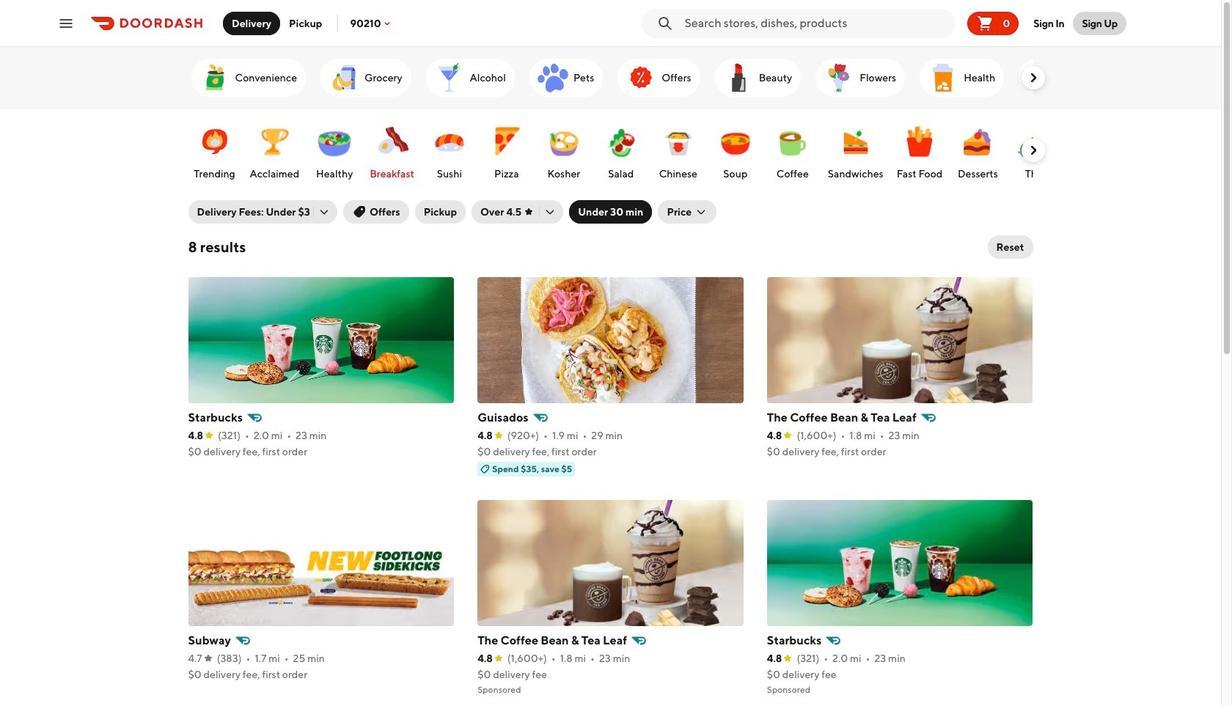 Task type: locate. For each thing, give the bounding box(es) containing it.
grocery image
[[326, 60, 362, 95]]

0 vertical spatial next button of carousel image
[[1026, 70, 1040, 85]]

next button of carousel image
[[1026, 70, 1040, 85], [1026, 143, 1040, 158]]

Store search: begin typing to search for stores available on DoorDash text field
[[685, 15, 950, 31]]

1 vertical spatial next button of carousel image
[[1026, 143, 1040, 158]]

home image
[[1025, 60, 1060, 95]]

convenience image
[[197, 60, 232, 95]]



Task type: vqa. For each thing, say whether or not it's contained in the screenshot.
leftmost Your
no



Task type: describe. For each thing, give the bounding box(es) containing it.
open menu image
[[57, 14, 75, 32]]

alcohol image
[[432, 60, 467, 95]]

health image
[[926, 60, 961, 95]]

beauty image
[[721, 60, 756, 95]]

1 next button of carousel image from the top
[[1026, 70, 1040, 85]]

pets image
[[535, 60, 571, 95]]

2 next button of carousel image from the top
[[1026, 143, 1040, 158]]

flowers image
[[822, 60, 857, 95]]

offers image
[[624, 60, 659, 95]]



